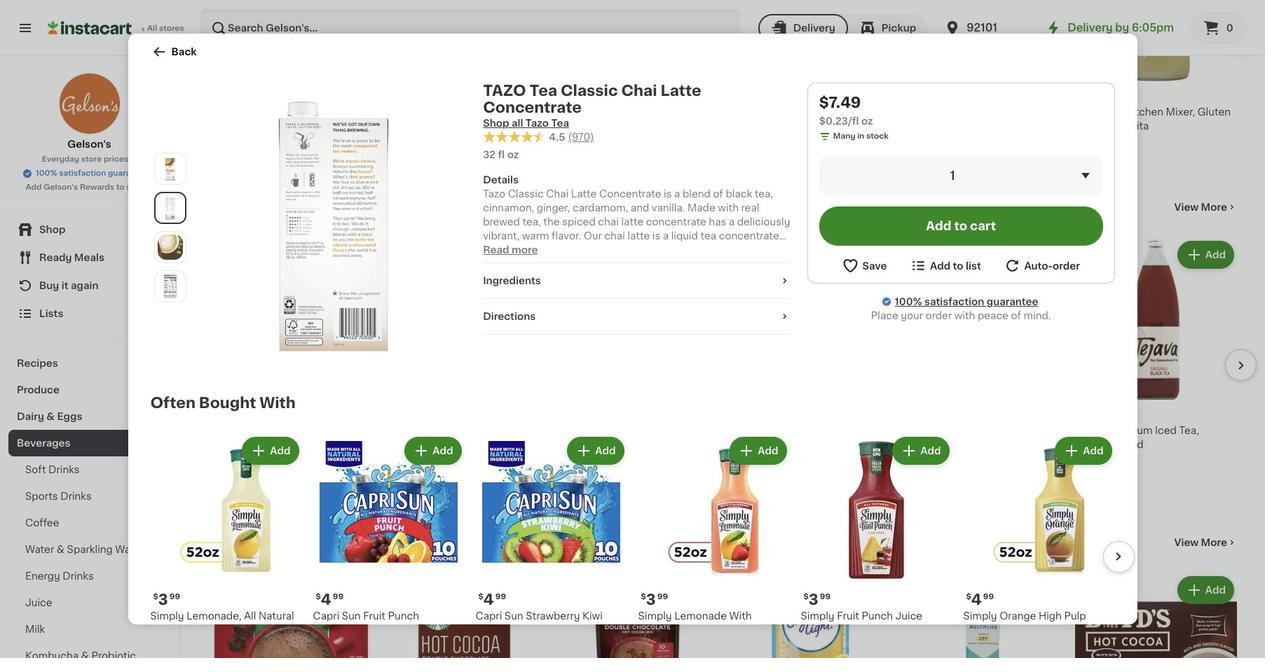 Task type: locate. For each thing, give the bounding box(es) containing it.
1 horizontal spatial all
[[244, 612, 256, 622]]

guarantee up of on the right top of page
[[987, 297, 1039, 307]]

latte inside tazo tea classic chai latte concentrate shop all tazo tea
[[661, 83, 702, 98]]

oz right 6.8 at top
[[419, 135, 428, 143]]

green
[[646, 426, 676, 436]]

naturally inside capri sun strawberry kiwi naturally flavored juice drink blend
[[476, 626, 520, 636]]

heineken inside heineken 0.0 non-alcoholic beer
[[729, 107, 776, 117]]

flavored down strawberry
[[522, 626, 565, 636]]

$ 3 99 up strawberry,
[[641, 593, 668, 608]]

0.0 inside heineken 0.0 non-alcoholic beer (51)
[[259, 107, 276, 117]]

1 heineken from the left
[[210, 107, 257, 117]]

tazo tea classic chai latte concentrate
[[729, 426, 868, 450]]

3 3 from the left
[[809, 593, 819, 608]]

0 horizontal spatial tazo
[[483, 83, 526, 98]]

$ 3 99 for simply fruit punch juice
[[804, 593, 831, 608]]

0 vertical spatial order
[[1053, 261, 1080, 271]]

1 $ 3 99 from the left
[[153, 593, 180, 608]]

1 unsweetened from the left
[[210, 440, 279, 450]]

delivery for delivery
[[793, 23, 835, 33]]

classic inside tazo tea classic chai latte concentrate shop all tazo tea
[[561, 83, 618, 98]]

0 vertical spatial latte
[[661, 83, 702, 98]]

1 horizontal spatial shop
[[483, 118, 509, 128]]

1 horizontal spatial chai
[[817, 426, 840, 436]]

latte for tazo tea classic chai latte concentrate
[[842, 426, 868, 436]]

soft drinks
[[25, 465, 80, 475]]

unsweetened down tejava
[[1076, 440, 1144, 450]]

all inside 'simply lemonade, all natural non-gmo'
[[244, 612, 256, 622]]

soft
[[25, 465, 46, 475]]

iced inside 'tejava premium iced tea, unsweetened 33.8 fl oz'
[[1155, 426, 1177, 436]]

drink left the "pouches"
[[344, 640, 370, 650]]

drinks for sports drinks
[[60, 492, 92, 502]]

99 for simply lemonade with strawberry, all natural non- gmo
[[657, 594, 668, 602]]

1 vertical spatial orange
[[964, 626, 1000, 636]]

1 view more link from the top
[[1175, 201, 1237, 215]]

1 pure from the left
[[210, 426, 233, 436]]

3 $ 3 99 from the left
[[804, 593, 831, 608]]

product group
[[729, 0, 891, 171], [902, 0, 1064, 171], [210, 239, 372, 478], [383, 239, 545, 494], [556, 239, 718, 466], [729, 239, 891, 507], [902, 239, 1064, 493], [1076, 239, 1237, 464], [150, 435, 302, 659], [313, 435, 464, 659], [476, 435, 627, 659], [638, 435, 790, 659], [801, 435, 952, 659], [964, 435, 1115, 659], [210, 574, 372, 659], [383, 574, 545, 659], [556, 574, 718, 659], [729, 574, 891, 659], [902, 574, 1064, 659], [1076, 574, 1237, 659]]

unsweetened
[[210, 440, 279, 450], [1076, 440, 1144, 450]]

many down $0.23/fl
[[833, 132, 856, 140]]

1 flavored from the left
[[360, 626, 402, 636]]

fl right 6.8 at top
[[412, 135, 417, 143]]

& for water
[[57, 545, 65, 555]]

gelson's logo image
[[59, 73, 120, 135]]

1
[[950, 170, 955, 182]]

$11.99 element up heineken 0.0 non-alcoholic beer (51)
[[210, 87, 372, 105]]

drink down kiwi
[[597, 626, 623, 636]]

0 horizontal spatial guarantee
[[108, 170, 149, 177]]

flavored inside capri sun strawberry kiwi naturally flavored juice drink blend
[[522, 626, 565, 636]]

tea inside tazo tea classic chai latte concentrate shop all tazo tea
[[530, 83, 557, 98]]

0 horizontal spatial naturally
[[313, 626, 357, 636]]

2 heineken from the left
[[729, 107, 776, 117]]

1 horizontal spatial pack
[[383, 440, 407, 450]]

99 inside $ 7 99
[[575, 89, 585, 97]]

water & sparkling water link
[[8, 537, 170, 564]]

flavored up the "pouches"
[[360, 626, 402, 636]]

alcoholic for heineken 0.0 non-alcoholic beer (51)
[[303, 107, 348, 117]]

buy it again link
[[8, 272, 170, 300]]

black
[[983, 426, 1010, 436], [281, 440, 308, 450]]

0 vertical spatial classic
[[561, 83, 618, 98]]

$ inside $ 7 99
[[559, 89, 564, 97]]

0 horizontal spatial leaf
[[235, 426, 257, 436]]

stonewall kitchen mixer, gluten free, margarita button
[[1076, 0, 1237, 145]]

sun
[[342, 612, 361, 622], [505, 612, 523, 622]]

oz right $0.23/fl
[[862, 116, 873, 126]]

2 tea, from the left
[[457, 426, 477, 436]]

delivery inside "button"
[[793, 23, 835, 33]]

4 up capri sun strawberry kiwi naturally flavored juice drink blend
[[484, 593, 494, 608]]

0 vertical spatial gelson's
[[67, 140, 111, 149]]

99 up strawberry,
[[657, 594, 668, 602]]

2 leaf from the left
[[408, 426, 430, 436]]

0 vertical spatial satisfaction
[[59, 170, 106, 177]]

2 naturally from the left
[[476, 626, 520, 636]]

1 vertical spatial view
[[1175, 539, 1199, 548]]

1 horizontal spatial tea,
[[457, 426, 477, 436]]

$ for bundaberg ginger beer
[[559, 89, 564, 97]]

1 capri from the left
[[313, 612, 340, 622]]

1 horizontal spatial pure
[[383, 426, 406, 436]]

0 vertical spatial view more
[[1175, 203, 1228, 213]]

0 horizontal spatial concentrate
[[483, 100, 582, 115]]

many in stock down tazo tea classic chai latte concentrate
[[743, 482, 799, 489]]

all stores link
[[48, 8, 185, 48]]

1 horizontal spatial beer
[[649, 108, 672, 117]]

1 vertical spatial premium
[[1109, 426, 1153, 436]]

0 horizontal spatial fruit
[[363, 612, 386, 622]]

tazo inside tazo tea classic chai latte concentrate shop all tazo tea
[[483, 83, 526, 98]]

2 horizontal spatial beer
[[729, 122, 753, 131]]

many for pure leaf iced tea, sweet tea - pack
[[397, 482, 420, 489]]

1 view from the top
[[1175, 203, 1199, 213]]

satisfaction up the add gelson's rewards to save
[[59, 170, 106, 177]]

1 vertical spatial 100% satisfaction guarantee
[[895, 297, 1039, 307]]

many in stock down (100)
[[397, 482, 453, 489]]

back
[[171, 47, 197, 57]]

2 $ 4 99 from the left
[[478, 593, 506, 608]]

tazo inside tazo tea classic chai latte concentrate
[[729, 426, 757, 436]]

4
[[556, 121, 562, 129], [383, 135, 389, 143], [321, 593, 331, 608], [484, 593, 494, 608], [972, 593, 982, 608]]

beer for heineken 0.0 non-alcoholic beer (51)
[[210, 122, 233, 131]]

1 field
[[819, 156, 1103, 196]]

save
[[863, 261, 887, 271]]

1 blend from the left
[[313, 640, 342, 650]]

oz inside "button"
[[935, 149, 944, 157]]

in down $0.23/fl
[[858, 132, 865, 140]]

many down pure leaf iced tea, sweet tea - pack on the bottom left of the page
[[397, 482, 420, 489]]

& up the "energy drinks"
[[57, 545, 65, 555]]

water up 6.8 at top
[[383, 122, 412, 131]]

12.7
[[570, 121, 585, 129]]

0 horizontal spatial punch
[[388, 612, 419, 622]]

naturally inside capri sun fruit punch naturally flavored kids juice blend drink pouches
[[313, 626, 357, 636]]

sponsored badge image for tazo tea classic chai latte concentrate
[[729, 495, 772, 503]]

fl down tazo tea classic chai latte concentrate
[[741, 468, 747, 475]]

1 horizontal spatial guarantee
[[987, 297, 1039, 307]]

fever-tree premium indian tonic water 4 x 6.8 fl oz
[[383, 107, 544, 143]]

stock down (100)
[[431, 482, 453, 489]]

leaf inside pure leaf iced tea, sweet tea - pack
[[408, 426, 430, 436]]

0 vertical spatial tazo
[[483, 83, 526, 98]]

enlarge tea tazo tea classic chai latte concentrate ingredients (opens in a new tab) image
[[157, 235, 183, 260]]

0 horizontal spatial heineken
[[210, 107, 257, 117]]

2 $ 3 99 from the left
[[641, 593, 668, 608]]

1 vertical spatial all
[[244, 612, 256, 622]]

1 3 from the left
[[158, 593, 168, 608]]

leaf for pure leaf iced tea, unsweetened black tea - pack
[[235, 426, 257, 436]]

0 horizontal spatial natural
[[259, 612, 294, 622]]

32 fl oz down tazo tea classic chai latte concentrate
[[729, 468, 758, 475]]

★★★★★
[[483, 131, 546, 144], [483, 131, 546, 144], [902, 440, 952, 450], [902, 440, 952, 450], [210, 454, 259, 464], [210, 454, 259, 464], [383, 454, 432, 464], [383, 454, 432, 464], [729, 454, 779, 464], [729, 454, 779, 464]]

32 fl oz inside "item carousel" "region"
[[729, 468, 758, 475]]

sponsored badge image
[[902, 481, 945, 489], [729, 495, 772, 503]]

to left the cart
[[954, 221, 968, 232]]

3 up 'simply lemonade, all natural non-gmo'
[[158, 593, 168, 608]]

6 x 16.9 fl oz down pure leaf iced tea, sweet tea - pack on the bottom left of the page
[[383, 468, 431, 475]]

unsweetened inside 'tejava premium iced tea, unsweetened 33.8 fl oz'
[[1076, 440, 1144, 450]]

4.5
[[549, 133, 565, 143]]

read more button
[[483, 243, 538, 257]]

gmo down lemonade,
[[175, 626, 199, 636]]

drinks for energy drinks
[[63, 572, 94, 582]]

0.0
[[259, 107, 276, 117], [779, 107, 795, 117]]

0 horizontal spatial black
[[281, 440, 308, 450]]

1 horizontal spatial fruit
[[837, 612, 859, 622]]

unsweetened for leaf
[[210, 440, 279, 450]]

energy
[[25, 572, 60, 582]]

punch
[[388, 612, 419, 622], [862, 612, 893, 622]]

shop down indian
[[483, 118, 509, 128]]

$11.99 element up heineken 0.0 non-alcoholic beer
[[729, 87, 891, 105]]

2 blend from the left
[[476, 640, 504, 650]]

(970) down 12.7
[[568, 133, 594, 143]]

teas'
[[556, 426, 582, 436]]

pure for pure leaf iced tea, unsweetened black tea - pack
[[210, 426, 233, 436]]

100% satisfaction guarantee link
[[895, 295, 1039, 309]]

delivery
[[1068, 22, 1113, 33], [793, 23, 835, 33]]

$ 4 99
[[316, 593, 344, 608], [478, 593, 506, 608], [966, 593, 994, 608]]

1 horizontal spatial tazo
[[729, 426, 757, 436]]

iced inside pure leaf iced tea, unsweetened black tea - pack
[[259, 426, 281, 436]]

in down tazo tea classic chai latte concentrate
[[768, 482, 775, 489]]

6 inside product group
[[210, 468, 216, 475]]

pickup
[[882, 23, 916, 33]]

oz up 'details'
[[507, 150, 519, 160]]

premium down $2.99 element
[[1109, 426, 1153, 436]]

iced
[[259, 426, 281, 436], [433, 426, 454, 436], [1155, 426, 1177, 436]]

simply inside simply orange high pulp orange juice
[[964, 612, 997, 622]]

buy
[[39, 281, 59, 291]]

12 x 11.2 oz button
[[902, 0, 1064, 159]]

0 vertical spatial all
[[147, 25, 157, 32]]

0 horizontal spatial unsweetened
[[210, 440, 279, 450]]

many in stock
[[833, 132, 889, 140], [570, 454, 626, 461], [916, 468, 972, 475], [397, 482, 453, 489], [743, 482, 799, 489]]

heineken inside heineken 0.0 non-alcoholic beer (51)
[[210, 107, 257, 117]]

16.9 down $ 10 99
[[224, 468, 240, 475]]

many down teas'
[[570, 454, 593, 461]]

- inside pure leaf iced tea, unsweetened black tea - pack
[[330, 440, 335, 450]]

4 for capri sun fruit punch naturally flavored kids juice blend drink pouches
[[321, 593, 331, 608]]

99 for simply lemonade, all natural non-gmo
[[169, 594, 180, 602]]

in for pure leaf iced tea, sweet tea - pack
[[421, 482, 429, 489]]

& for dairy
[[46, 412, 55, 422]]

32 fl oz up 'details'
[[483, 150, 519, 160]]

0 horizontal spatial flavored
[[360, 626, 402, 636]]

drink inside capri sun fruit punch naturally flavored kids juice blend drink pouches
[[344, 640, 370, 650]]

2 simply from the left
[[638, 612, 672, 622]]

$ 4 99 up capri sun strawberry kiwi naturally flavored juice drink blend
[[478, 593, 506, 608]]

1 $ 4 99 from the left
[[316, 593, 344, 608]]

1 vertical spatial (970)
[[781, 456, 802, 464]]

lemonade,
[[187, 612, 242, 622]]

$ 3 99 up simply fruit punch juice
[[804, 593, 831, 608]]

drinks down water & sparkling water
[[63, 572, 94, 582]]

0 horizontal spatial alcoholic
[[303, 107, 348, 117]]

2 horizontal spatial $ 3 99
[[804, 593, 831, 608]]

drinks
[[48, 465, 80, 475], [60, 492, 92, 502], [63, 572, 94, 582]]

$ inside $ 10 99
[[213, 408, 218, 416]]

leaf for pure leaf iced tea, sweet tea - pack
[[408, 426, 430, 436]]

2 vertical spatial drink
[[344, 640, 370, 650]]

1 vertical spatial order
[[926, 311, 952, 321]]

pure inside pure leaf iced tea, unsweetened black tea - pack
[[210, 426, 233, 436]]

read more
[[483, 245, 538, 255]]

capri for capri sun fruit punch naturally flavored kids juice blend drink pouches
[[313, 612, 340, 622]]

tejava premium iced tea, unsweetened 33.8 fl oz
[[1076, 426, 1199, 461]]

leaf inside pure leaf iced tea, unsweetened black tea - pack
[[235, 426, 257, 436]]

concentrate inside tazo tea classic chai latte concentrate
[[729, 440, 792, 450]]

1 vertical spatial &
[[57, 545, 65, 555]]

view for first view more link from the bottom
[[1175, 539, 1199, 548]]

in down lipton tea bags black tea at bottom
[[941, 468, 948, 475]]

place
[[871, 311, 899, 321]]

1 horizontal spatial &
[[57, 545, 65, 555]]

pack
[[337, 440, 361, 450], [383, 440, 407, 450]]

many in stock for pure leaf iced tea, sweet tea - pack
[[397, 482, 453, 489]]

x inside bundaberg ginger beer 4 x 12.7 fl oz
[[564, 121, 568, 129]]

oz down tazo tea classic chai latte concentrate
[[748, 468, 758, 475]]

beer for heineken 0.0 non-alcoholic beer
[[729, 122, 753, 131]]

1 vertical spatial view more link
[[1175, 536, 1237, 550]]

1 horizontal spatial premium
[[1109, 426, 1153, 436]]

many down ct
[[916, 468, 939, 475]]

11.2
[[919, 149, 933, 157]]

99 up capri sun strawberry kiwi naturally flavored juice drink blend
[[495, 594, 506, 602]]

1 horizontal spatial drink
[[344, 640, 370, 650]]

guarantee up save
[[108, 170, 149, 177]]

tea, inside pure leaf iced tea, sweet tea - pack
[[457, 426, 477, 436]]

1 horizontal spatial with
[[729, 612, 752, 622]]

oz right 11.2
[[935, 149, 944, 157]]

chai inside tazo tea classic chai latte concentrate
[[817, 426, 840, 436]]

0 vertical spatial more
[[1201, 203, 1228, 213]]

1 fruit from the left
[[363, 612, 386, 622]]

99 up simply orange high pulp orange juice
[[983, 594, 994, 602]]

dairy & eggs
[[17, 412, 82, 422]]

2 sun from the left
[[505, 612, 523, 622]]

6 x 16.9 fl oz down $ 10 99
[[210, 468, 258, 475]]

1 horizontal spatial sponsored badge image
[[902, 481, 945, 489]]

0 horizontal spatial classic
[[561, 83, 618, 98]]

&
[[46, 412, 55, 422], [57, 545, 65, 555]]

sun for strawberry
[[505, 612, 523, 622]]

99 inside $ 10 99
[[237, 408, 247, 416]]

1 view more from the top
[[1175, 203, 1228, 213]]

iced down $2.99 element
[[1155, 426, 1177, 436]]

3 iced from the left
[[1155, 426, 1177, 436]]

$ 3 99
[[153, 593, 180, 608], [641, 593, 668, 608], [804, 593, 831, 608]]

3 for simply lemonade with strawberry, all natural non- gmo
[[646, 593, 656, 608]]

oz inside $7.49 $0.23/fl oz
[[862, 116, 873, 126]]

4 up capri sun fruit punch naturally flavored kids juice blend drink pouches
[[321, 593, 331, 608]]

$ 4 99 up capri sun fruit punch naturally flavored kids juice blend drink pouches
[[316, 593, 344, 608]]

None search field
[[200, 8, 740, 48]]

many in stock for tazo tea classic chai latte concentrate
[[743, 482, 799, 489]]

0 horizontal spatial blend
[[313, 640, 342, 650]]

order inside auto-order button
[[1053, 261, 1080, 271]]

1 $11.99 element from the left
[[210, 87, 372, 105]]

1 horizontal spatial unsweetened
[[1076, 440, 1144, 450]]

all
[[512, 118, 523, 128]]

tea, inside pure leaf iced tea, unsweetened black tea - pack
[[284, 426, 303, 436]]

beer inside heineken 0.0 non-alcoholic beer (51)
[[210, 122, 233, 131]]

add inside add to cart button
[[926, 221, 952, 232]]

pure leaf iced tea, unsweetened black tea - pack
[[210, 426, 361, 450]]

oz down 'bundaberg'
[[594, 121, 603, 129]]

many for lipton tea bags black tea
[[916, 468, 939, 475]]

tea, for tejava premium iced tea, unsweetened 33.8 fl oz
[[1180, 426, 1199, 436]]

0 horizontal spatial $ 4 99
[[316, 593, 344, 608]]

0.0 for heineken 0.0 non-alcoholic beer
[[779, 107, 795, 117]]

0 horizontal spatial (970)
[[568, 133, 594, 143]]

natural down lemonade
[[712, 626, 748, 636]]

tazo for tazo tea classic chai latte concentrate shop all tazo tea
[[483, 83, 526, 98]]

fl right 33.8
[[1095, 454, 1101, 461]]

oz inside bundaberg ginger beer 4 x 12.7 fl oz
[[594, 121, 603, 129]]

2 punch from the left
[[862, 612, 893, 622]]

latte inside tazo tea classic chai latte concentrate
[[842, 426, 868, 436]]

directions button
[[483, 310, 791, 324]]

4 up simply orange high pulp orange juice
[[972, 593, 982, 608]]

bundaberg
[[556, 108, 611, 117]]

unsweetened inside pure leaf iced tea, unsweetened black tea - pack
[[210, 440, 279, 450]]

99 up 'simply lemonade, all natural non-gmo'
[[169, 594, 180, 602]]

x
[[564, 121, 568, 129], [391, 135, 395, 143], [913, 149, 917, 157], [217, 468, 222, 475], [390, 468, 395, 475]]

$ for simply lemonade, all natural non-gmo
[[153, 594, 158, 602]]

lipton tea bags black tea
[[902, 426, 1030, 436]]

1 vertical spatial view more
[[1175, 539, 1228, 548]]

1 horizontal spatial $11.99 element
[[729, 87, 891, 105]]

many for tazo tea classic chai latte concentrate
[[743, 482, 766, 489]]

& left eggs
[[46, 412, 55, 422]]

water inside fever-tree premium indian tonic water 4 x 6.8 fl oz
[[383, 122, 412, 131]]

all right lemonade,
[[244, 612, 256, 622]]

3 for simply lemonade, all natural non-gmo
[[158, 593, 168, 608]]

100% satisfaction guarantee
[[36, 170, 149, 177], [895, 297, 1039, 307]]

order
[[1053, 261, 1080, 271], [926, 311, 952, 321]]

view more link
[[1175, 201, 1237, 215], [1175, 536, 1237, 550]]

100% satisfaction guarantee up with
[[895, 297, 1039, 307]]

your
[[901, 311, 923, 321]]

2 flavored from the left
[[522, 626, 565, 636]]

0 horizontal spatial 100%
[[36, 170, 57, 177]]

tea inside pure leaf iced tea, sweet tea - pack
[[512, 426, 530, 436]]

to left save
[[116, 184, 125, 191]]

blend inside capri sun strawberry kiwi naturally flavored juice drink blend
[[476, 640, 504, 650]]

1 horizontal spatial punch
[[862, 612, 893, 622]]

-
[[532, 426, 536, 436], [330, 440, 335, 450]]

0 horizontal spatial latte
[[661, 83, 702, 98]]

1 tea, from the left
[[284, 426, 303, 436]]

1 more from the top
[[1201, 203, 1228, 213]]

0 horizontal spatial tea,
[[284, 426, 303, 436]]

$ for simply orange high pulp orange juice
[[966, 594, 972, 602]]

$0.23/fl
[[819, 116, 859, 126]]

$ 3 99 up 'simply lemonade, all natural non-gmo'
[[153, 593, 180, 608]]

satisfaction inside button
[[59, 170, 106, 177]]

simply inside 'simply lemonade, all natural non-gmo'
[[150, 612, 184, 622]]

3 simply from the left
[[801, 612, 835, 622]]

sun inside capri sun fruit punch naturally flavored kids juice blend drink pouches
[[342, 612, 361, 622]]

2 horizontal spatial tea,
[[1180, 426, 1199, 436]]

100% inside 100% satisfaction guarantee link
[[895, 297, 922, 307]]

2 view from the top
[[1175, 539, 1199, 548]]

16.9 inside product group
[[224, 468, 240, 475]]

2 capri from the left
[[476, 612, 502, 622]]

3 tea, from the left
[[1180, 426, 1199, 436]]

flavored inside capri sun fruit punch naturally flavored kids juice blend drink pouches
[[360, 626, 402, 636]]

2 unsweetened from the left
[[1076, 440, 1144, 450]]

gluten
[[1198, 108, 1231, 117]]

water
[[383, 122, 412, 131], [25, 545, 54, 555], [115, 545, 144, 555]]

chai inside tazo tea classic chai latte concentrate shop all tazo tea
[[621, 83, 657, 98]]

$7.99 element
[[383, 87, 545, 105]]

item carousel region containing 3
[[150, 429, 1135, 659]]

all inside simply lemonade with strawberry, all natural non- gmo
[[698, 626, 710, 636]]

$ 4 99 for simply orange high pulp orange juice
[[966, 593, 994, 608]]

iced for tejava premium iced tea, unsweetened 33.8 fl oz
[[1155, 426, 1177, 436]]

1 16.9 from the left
[[224, 468, 240, 475]]

1 vertical spatial gelson's
[[44, 184, 78, 191]]

2 pack from the left
[[383, 440, 407, 450]]

beer inside heineken 0.0 non-alcoholic beer
[[729, 122, 753, 131]]

capri inside capri sun strawberry kiwi naturally flavored juice drink blend
[[476, 612, 502, 622]]

0 horizontal spatial iced
[[259, 426, 281, 436]]

all down lemonade
[[698, 626, 710, 636]]

0 horizontal spatial drink
[[210, 536, 253, 550]]

1 horizontal spatial classic
[[779, 426, 815, 436]]

100% satisfaction guarantee button
[[22, 165, 157, 179]]

stock for tazo tea classic chai latte concentrate
[[777, 482, 799, 489]]

simply inside simply lemonade with strawberry, all natural non- gmo
[[638, 612, 672, 622]]

fl inside 'tejava premium iced tea, unsweetened 33.8 fl oz'
[[1095, 454, 1101, 461]]

1 vertical spatial chai
[[817, 426, 840, 436]]

1 horizontal spatial delivery
[[1068, 22, 1113, 33]]

4 up 4.5
[[556, 121, 562, 129]]

sun for fruit
[[342, 612, 361, 622]]

1 punch from the left
[[388, 612, 419, 622]]

3 $ 4 99 from the left
[[966, 593, 994, 608]]

0 horizontal spatial 3
[[158, 593, 168, 608]]

0 vertical spatial guarantee
[[108, 170, 149, 177]]

- inside pure leaf iced tea, sweet tea - pack
[[532, 426, 536, 436]]

unsweetened up (81)
[[210, 440, 279, 450]]

1 horizontal spatial 0.0
[[779, 107, 795, 117]]

4 left 6.8 at top
[[383, 135, 389, 143]]

tea tazo tea classic chai latte concentrate angle_back image
[[201, 94, 466, 359]]

water right sparkling
[[115, 545, 144, 555]]

fl down pure leaf iced tea, unsweetened black tea - pack on the left of the page
[[242, 468, 247, 475]]

latte for tazo tea classic chai latte concentrate shop all tazo tea
[[661, 83, 702, 98]]

fl right 12.7
[[587, 121, 592, 129]]

1 simply from the left
[[150, 612, 184, 622]]

tazo
[[526, 118, 549, 128]]

guarantee
[[108, 170, 149, 177], [987, 297, 1039, 307]]

1 6 x 16.9 fl oz from the left
[[210, 468, 258, 475]]

gmo
[[175, 626, 199, 636], [638, 640, 662, 650]]

1 pack from the left
[[337, 440, 361, 450]]

gelson's
[[67, 140, 111, 149], [44, 184, 78, 191]]

non- inside 'simply lemonade, all natural non-gmo'
[[150, 626, 175, 636]]

stock down tazo tea classic chai latte concentrate
[[777, 482, 799, 489]]

99 up simply fruit punch juice
[[820, 594, 831, 602]]

more for first view more link from the bottom
[[1201, 539, 1228, 548]]

1 0.0 from the left
[[259, 107, 276, 117]]

0 horizontal spatial all
[[147, 25, 157, 32]]

water down coffee
[[25, 545, 54, 555]]

simply for simply fruit punch juice
[[801, 612, 835, 622]]

many down tazo tea classic chai latte concentrate
[[743, 482, 766, 489]]

99 for capri sun fruit punch naturally flavored kids juice blend drink pouches
[[333, 594, 344, 602]]

4 for simply orange high pulp orange juice
[[972, 593, 982, 608]]

sun inside capri sun strawberry kiwi naturally flavored juice drink blend
[[505, 612, 523, 622]]

x inside "button"
[[913, 149, 917, 157]]

1 vertical spatial guarantee
[[987, 297, 1039, 307]]

0 horizontal spatial $ 3 99
[[153, 593, 180, 608]]

more for first view more link from the top of the page
[[1201, 203, 1228, 213]]

2 horizontal spatial iced
[[1155, 426, 1177, 436]]

1 vertical spatial with
[[729, 612, 752, 622]]

oz right 33.8
[[1102, 454, 1112, 461]]

2 iced from the left
[[433, 426, 454, 436]]

item carousel region containing 10
[[210, 233, 1257, 513]]

(970) inside "item carousel" "region"
[[781, 456, 802, 464]]

guarantee inside button
[[108, 170, 149, 177]]

0 vertical spatial 100%
[[36, 170, 57, 177]]

shop down the add gelson's rewards to save
[[39, 225, 65, 235]]

1 horizontal spatial capri
[[476, 612, 502, 622]]

iced inside pure leaf iced tea, sweet tea - pack
[[433, 426, 454, 436]]

iced up (100)
[[433, 426, 454, 436]]

list
[[966, 261, 981, 271]]

item carousel region
[[210, 0, 1257, 177], [210, 233, 1257, 513], [150, 429, 1135, 659]]

1 horizontal spatial 6
[[383, 468, 389, 475]]

2 fruit from the left
[[837, 612, 859, 622]]

blend inside capri sun fruit punch naturally flavored kids juice blend drink pouches
[[313, 640, 342, 650]]

4 simply from the left
[[964, 612, 997, 622]]

tea inside tazo tea classic chai latte concentrate
[[759, 426, 776, 436]]

100% up your
[[895, 297, 922, 307]]

0 horizontal spatial premium
[[438, 107, 482, 117]]

0 horizontal spatial with
[[260, 396, 296, 411]]

1 iced from the left
[[259, 426, 281, 436]]

$11.99 element
[[210, 87, 372, 105], [729, 87, 891, 105]]

tea, for pure leaf iced tea, sweet tea - pack
[[457, 426, 477, 436]]

1 horizontal spatial $ 3 99
[[641, 593, 668, 608]]

fl inside fever-tree premium indian tonic water 4 x 6.8 fl oz
[[412, 135, 417, 143]]

produce link
[[8, 377, 170, 404]]

1 vertical spatial more
[[1201, 539, 1228, 548]]

4.5 (970)
[[549, 133, 594, 143]]

100% satisfaction guarantee down everyday store prices link at the left of the page
[[36, 170, 149, 177]]

$7.49
[[819, 95, 861, 110]]

0.0 left $0.23/fl
[[779, 107, 795, 117]]

2 pure from the left
[[383, 426, 406, 436]]

oz inside 'tejava premium iced tea, unsweetened 33.8 fl oz'
[[1102, 454, 1112, 461]]

classic
[[561, 83, 618, 98], [779, 426, 815, 436]]

$ 4 99 up simply orange high pulp orange juice
[[966, 593, 994, 608]]

naturally for capri sun fruit punch naturally flavored kids juice blend drink pouches
[[313, 626, 357, 636]]

1 sun from the left
[[342, 612, 361, 622]]

0 horizontal spatial delivery
[[793, 23, 835, 33]]

99 right 10
[[237, 408, 247, 416]]

1 vertical spatial classic
[[779, 426, 815, 436]]

stock for lipton tea bags black tea
[[950, 468, 972, 475]]

drinks up sports drinks
[[48, 465, 80, 475]]

all left stores
[[147, 25, 157, 32]]

1 horizontal spatial sun
[[505, 612, 523, 622]]

0 horizontal spatial satisfaction
[[59, 170, 106, 177]]

99 up capri sun fruit punch naturally flavored kids juice blend drink pouches
[[333, 594, 344, 602]]

1 alcoholic from the left
[[303, 107, 348, 117]]

2 alcoholic from the left
[[822, 107, 868, 117]]

1 naturally from the left
[[313, 626, 357, 636]]

capri for capri sun strawberry kiwi naturally flavored juice drink blend
[[476, 612, 502, 622]]

indian
[[485, 107, 515, 117]]

2 0.0 from the left
[[779, 107, 795, 117]]

lists link
[[8, 300, 170, 328]]

0 vertical spatial 100% satisfaction guarantee
[[36, 170, 149, 177]]

pure leaf iced tea, sweet tea - pack
[[383, 426, 536, 450]]

gmo down strawberry,
[[638, 640, 662, 650]]

capri inside capri sun fruit punch naturally flavored kids juice blend drink pouches
[[313, 612, 340, 622]]

3 up simply fruit punch juice
[[809, 593, 819, 608]]

2 vertical spatial drinks
[[63, 572, 94, 582]]

0 vertical spatial view more link
[[1175, 201, 1237, 215]]

0 vertical spatial &
[[46, 412, 55, 422]]

1 horizontal spatial 6 x 16.9 fl oz
[[383, 468, 431, 475]]

black inside pure leaf iced tea, unsweetened black tea - pack
[[281, 440, 308, 450]]

2 3 from the left
[[646, 593, 656, 608]]

0.0 inside heineken 0.0 non-alcoholic beer
[[779, 107, 795, 117]]

drink left mixes
[[210, 536, 253, 550]]

cart
[[970, 221, 996, 232]]

2 more from the top
[[1201, 539, 1228, 548]]

alcoholic inside heineken 0.0 non-alcoholic beer (51)
[[303, 107, 348, 117]]

premium down $7.99 'element'
[[438, 107, 482, 117]]

classic inside tazo tea classic chai latte concentrate
[[779, 426, 815, 436]]

1 vertical spatial 32
[[729, 468, 739, 475]]

ingredients button
[[483, 274, 791, 288]]

in down the teas' tea organic green tea 2 l
[[594, 454, 602, 461]]

1 vertical spatial latte
[[842, 426, 868, 436]]

chai for tazo tea classic chai latte concentrate shop all tazo tea
[[621, 83, 657, 98]]

1 leaf from the left
[[235, 426, 257, 436]]

drinks for soft drinks
[[48, 465, 80, 475]]

shop inside tazo tea classic chai latte concentrate shop all tazo tea
[[483, 118, 509, 128]]

$ 3 99 for simply lemonade, all natural non-gmo
[[153, 593, 180, 608]]

item carousel region containing 7
[[210, 0, 1257, 177]]

drinks up coffee link
[[60, 492, 92, 502]]

100%
[[36, 170, 57, 177], [895, 297, 922, 307]]

1 6 from the left
[[210, 468, 216, 475]]

tazo
[[483, 83, 526, 98], [729, 426, 757, 436]]

2 $11.99 element from the left
[[729, 87, 891, 105]]

tea, inside 'tejava premium iced tea, unsweetened 33.8 fl oz'
[[1180, 426, 1199, 436]]

16.9 down pure leaf iced tea, sweet tea - pack on the bottom left of the page
[[397, 468, 413, 475]]

natural right lemonade,
[[259, 612, 294, 622]]

alcoholic inside heineken 0.0 non-alcoholic beer
[[822, 107, 868, 117]]

99 for pure leaf iced tea, unsweetened black tea - pack
[[237, 408, 247, 416]]

stock down $7.49 $0.23/fl oz
[[867, 132, 889, 140]]

1 horizontal spatial natural
[[712, 626, 748, 636]]

pure inside pure leaf iced tea, sweet tea - pack
[[383, 426, 406, 436]]

gelson's down everyday
[[44, 184, 78, 191]]

2 vertical spatial to
[[953, 261, 964, 271]]

1 vertical spatial sponsored badge image
[[729, 495, 772, 503]]



Task type: vqa. For each thing, say whether or not it's contained in the screenshot.


Task type: describe. For each thing, give the bounding box(es) containing it.
tea, for pure leaf iced tea, unsweetened black tea - pack
[[284, 426, 303, 436]]

it
[[62, 281, 68, 291]]

alcoholic for heineken 0.0 non-alcoholic beer
[[822, 107, 868, 117]]

(5.36k)
[[954, 442, 983, 450]]

bags
[[956, 426, 981, 436]]

$ 7 99
[[559, 89, 585, 103]]

delivery for delivery by 6:05pm
[[1068, 22, 1113, 33]]

fl up 'details'
[[498, 150, 505, 160]]

$ for simply lemonade with strawberry, all natural non- gmo
[[641, 594, 646, 602]]

$ 4 99 for capri sun fruit punch naturally flavored kids juice blend drink pouches
[[316, 593, 344, 608]]

simply lemonade, all natural non-gmo
[[150, 612, 294, 636]]

with for lemonade
[[729, 612, 752, 622]]

beverages
[[17, 439, 71, 449]]

6:05pm
[[1132, 22, 1174, 33]]

sponsored badge image for lipton tea bags black tea
[[902, 481, 945, 489]]

oz down pure leaf iced tea, unsweetened black tea - pack on the left of the page
[[249, 468, 258, 475]]

organic
[[604, 426, 643, 436]]

flavored for strawberry
[[522, 626, 565, 636]]

iced for pure leaf iced tea, sweet tea - pack
[[433, 426, 454, 436]]

enlarge tea tazo tea classic chai latte concentrate nutrition (opens in a new tab) image
[[157, 274, 183, 299]]

enlarge tea tazo tea classic chai latte concentrate hero (opens in a new tab) image
[[157, 156, 183, 182]]

everyday store prices
[[42, 156, 128, 163]]

premium inside 'tejava premium iced tea, unsweetened 33.8 fl oz'
[[1109, 426, 1153, 436]]

concentrate for tazo tea classic chai latte concentrate shop all tazo tea
[[483, 100, 582, 115]]

tree
[[414, 107, 436, 117]]

back button
[[150, 43, 197, 60]]

unsweetened for premium
[[1076, 440, 1144, 450]]

instacart logo image
[[48, 20, 132, 36]]

often
[[150, 396, 196, 411]]

enlarge tea tazo tea classic chai latte concentrate angle_back (opens in a new tab) image
[[157, 196, 183, 221]]

$2.99 element
[[1076, 406, 1237, 424]]

sweet
[[479, 426, 510, 436]]

add inside add gelson's rewards to save link
[[26, 184, 42, 191]]

6.8
[[397, 135, 410, 143]]

lemonade
[[675, 612, 727, 622]]

$ for simply fruit punch juice
[[804, 594, 809, 602]]

to for add to cart
[[954, 221, 968, 232]]

1 horizontal spatial black
[[983, 426, 1010, 436]]

non- inside simply lemonade with strawberry, all natural non- gmo
[[750, 626, 775, 636]]

add to cart button
[[819, 207, 1103, 246]]

stock for pure leaf iced tea, sweet tea - pack
[[431, 482, 453, 489]]

fruit inside capri sun fruit punch naturally flavored kids juice blend drink pouches
[[363, 612, 386, 622]]

service type group
[[758, 14, 928, 42]]

fl inside product group
[[242, 468, 247, 475]]

gelson's link
[[59, 73, 120, 151]]

0 vertical spatial drink
[[210, 536, 253, 550]]

4 for capri sun strawberry kiwi naturally flavored juice drink blend
[[484, 593, 494, 608]]

ingredients
[[483, 276, 541, 286]]

premium inside fever-tree premium indian tonic water 4 x 6.8 fl oz
[[438, 107, 482, 117]]

juice inside simply orange high pulp orange juice
[[1003, 626, 1030, 636]]

product group containing heineken 0.0 non-alcoholic beer
[[729, 0, 891, 171]]

$ for capri sun strawberry kiwi naturally flavored juice drink blend
[[478, 594, 484, 602]]

add to list
[[930, 261, 981, 271]]

shop link
[[8, 216, 170, 244]]

simply for simply orange high pulp orange juice
[[964, 612, 997, 622]]

water & sparkling water
[[25, 545, 144, 555]]

store
[[81, 156, 102, 163]]

drink inside capri sun strawberry kiwi naturally flavored juice drink blend
[[597, 626, 623, 636]]

fl down pure leaf iced tea, sweet tea - pack on the bottom left of the page
[[415, 468, 420, 475]]

sports
[[25, 492, 58, 502]]

to for add to list
[[953, 261, 964, 271]]

0.0 for heineken 0.0 non-alcoholic beer (51)
[[259, 107, 276, 117]]

details button
[[483, 173, 791, 187]]

classic for tazo tea classic chai latte concentrate
[[779, 426, 815, 436]]

0 vertical spatial 32 fl oz
[[483, 150, 519, 160]]

2 view more link from the top
[[1175, 536, 1237, 550]]

recipes
[[17, 359, 58, 369]]

ct
[[919, 454, 927, 461]]

gmo inside 'simply lemonade, all natural non-gmo'
[[175, 626, 199, 636]]

simply for simply lemonade with strawberry, all natural non- gmo
[[638, 612, 672, 622]]

all stores
[[147, 25, 184, 32]]

delivery button
[[758, 14, 848, 42]]

capri sun fruit punch naturally flavored kids juice blend drink pouches
[[313, 612, 456, 650]]

lists
[[39, 309, 63, 319]]

naturally for capri sun strawberry kiwi naturally flavored juice drink blend
[[476, 626, 520, 636]]

2 16.9 from the left
[[397, 468, 413, 475]]

32 inside "item carousel" "region"
[[729, 468, 739, 475]]

with
[[955, 311, 975, 321]]

non- inside heineken 0.0 non-alcoholic beer (51)
[[278, 107, 303, 117]]

$ 3 99 for simply lemonade with strawberry, all natural non- gmo
[[641, 593, 668, 608]]

99 for simply orange high pulp orange juice
[[983, 594, 994, 602]]

auto-order button
[[1004, 257, 1080, 275]]

energy drinks link
[[8, 564, 170, 590]]

fl inside bundaberg ginger beer 4 x 12.7 fl oz
[[587, 121, 592, 129]]

margarita
[[1102, 122, 1149, 131]]

milk
[[25, 625, 45, 635]]

sports drinks link
[[8, 484, 170, 510]]

juice inside capri sun strawberry kiwi naturally flavored juice drink blend
[[567, 626, 594, 636]]

drink mixes link
[[210, 535, 302, 552]]

eggs
[[57, 412, 82, 422]]

buy it again
[[39, 281, 99, 291]]

0 vertical spatial (970)
[[568, 133, 594, 143]]

x inside fever-tree premium indian tonic water 4 x 6.8 fl oz
[[391, 135, 395, 143]]

sports drinks
[[25, 492, 92, 502]]

4 inside bundaberg ginger beer 4 x 12.7 fl oz
[[556, 121, 562, 129]]

simply for simply lemonade, all natural non-gmo
[[150, 612, 184, 622]]

tazo for tazo tea classic chai latte concentrate
[[729, 426, 757, 436]]

0 vertical spatial orange
[[1000, 612, 1036, 622]]

100
[[902, 454, 917, 461]]

natural inside 'simply lemonade, all natural non-gmo'
[[259, 612, 294, 622]]

pack inside pure leaf iced tea, unsweetened black tea - pack
[[337, 440, 361, 450]]

stonewall
[[1076, 108, 1123, 117]]

oz down pure leaf iced tea, sweet tea - pack on the bottom left of the page
[[422, 468, 431, 475]]

simply fruit punch juice
[[801, 612, 923, 622]]

0 vertical spatial 32
[[483, 150, 496, 160]]

$ for capri sun fruit punch naturally flavored kids juice blend drink pouches
[[316, 594, 321, 602]]

produce
[[17, 386, 60, 395]]

product group containing 12 x 11.2 oz
[[902, 0, 1064, 171]]

fever-
[[383, 107, 414, 117]]

12 x 11.2 oz
[[902, 149, 944, 157]]

teas' tea organic green tea 2 l
[[556, 426, 696, 447]]

add to cart
[[926, 221, 996, 232]]

99 for capri sun strawberry kiwi naturally flavored juice drink blend
[[495, 594, 506, 602]]

(970) button
[[568, 131, 594, 145]]

$ 4 99 for capri sun strawberry kiwi naturally flavored juice drink blend
[[478, 593, 506, 608]]

pure for pure leaf iced tea, sweet tea - pack
[[383, 426, 406, 436]]

non- inside heineken 0.0 non-alcoholic beer
[[797, 107, 822, 117]]

92101 button
[[945, 8, 1029, 48]]

$ for pure leaf iced tea, unsweetened black tea - pack
[[213, 408, 218, 416]]

rewards
[[80, 184, 114, 191]]

many in stock down the teas' tea organic green tea 2 l
[[570, 454, 626, 461]]

blend for capri sun fruit punch naturally flavored kids juice blend drink pouches
[[313, 640, 342, 650]]

ginger
[[613, 108, 647, 117]]

coffee link
[[8, 510, 170, 537]]

view for first view more link from the top of the page
[[1175, 203, 1199, 213]]

gmo inside simply lemonade with strawberry, all natural non- gmo
[[638, 640, 662, 650]]

$ 10 99
[[213, 407, 247, 422]]

kids
[[405, 626, 426, 636]]

2 6 from the left
[[383, 468, 389, 475]]

juice inside capri sun fruit punch naturally flavored kids juice blend drink pouches
[[429, 626, 456, 636]]

heineken for heineken 0.0 non-alcoholic beer (51)
[[210, 107, 257, 117]]

with for bought
[[260, 396, 296, 411]]

again
[[71, 281, 99, 291]]

6 x 16.9 fl oz inside product group
[[210, 468, 258, 475]]

add inside product group
[[340, 251, 361, 260]]

kiwi
[[583, 612, 603, 622]]

2 view more from the top
[[1175, 539, 1228, 548]]

place your order with peace of mind.
[[871, 311, 1051, 321]]

prices
[[104, 156, 128, 163]]

0 vertical spatial to
[[116, 184, 125, 191]]

classic for tazo tea classic chai latte concentrate shop all tazo tea
[[561, 83, 618, 98]]

natural inside simply lemonade with strawberry, all natural non- gmo
[[712, 626, 748, 636]]

99 for simply fruit punch juice
[[820, 594, 831, 602]]

often bought with
[[150, 396, 296, 411]]

3 for simply fruit punch juice
[[809, 593, 819, 608]]

many in stock down $0.23/fl
[[833, 132, 889, 140]]

pack inside pure leaf iced tea, sweet tea - pack
[[383, 440, 407, 450]]

flavored for fruit
[[360, 626, 402, 636]]

in for tazo tea classic chai latte concentrate
[[768, 482, 775, 489]]

punch inside capri sun fruit punch naturally flavored kids juice blend drink pouches
[[388, 612, 419, 622]]

0 horizontal spatial water
[[25, 545, 54, 555]]

many in stock for lipton tea bags black tea
[[916, 468, 972, 475]]

1 horizontal spatial water
[[115, 545, 144, 555]]

oz inside fever-tree premium indian tonic water 4 x 6.8 fl oz
[[419, 135, 428, 143]]

sparkling
[[67, 545, 113, 555]]

add button inside product group
[[314, 243, 368, 268]]

tazo tea classic chai latte concentrate shop all tazo tea
[[483, 83, 702, 128]]

bought
[[199, 396, 256, 411]]

stonewall kitchen mixer, gluten free, margarita
[[1076, 108, 1231, 131]]

1 horizontal spatial satisfaction
[[925, 297, 985, 307]]

100% satisfaction guarantee inside 100% satisfaction guarantee button
[[36, 170, 149, 177]]

$8.99 element
[[1076, 87, 1237, 105]]

blend for capri sun strawberry kiwi naturally flavored juice drink blend
[[476, 640, 504, 650]]

dairy
[[17, 412, 44, 422]]

heineken 0.0 non-alcoholic beer
[[729, 107, 868, 131]]

more
[[512, 245, 538, 255]]

0 horizontal spatial shop
[[39, 225, 65, 235]]

beer inside bundaberg ginger beer 4 x 12.7 fl oz
[[649, 108, 672, 117]]

add gelson's rewards to save link
[[26, 182, 153, 193]]

stock down the teas' tea organic green tea 2 l
[[604, 454, 626, 461]]

100% inside 100% satisfaction guarantee button
[[36, 170, 57, 177]]

in for lipton tea bags black tea
[[941, 468, 948, 475]]

free,
[[1076, 122, 1100, 131]]

concentrate for tazo tea classic chai latte concentrate
[[729, 440, 792, 450]]

33.8
[[1076, 454, 1093, 461]]

product group containing 10
[[210, 239, 372, 478]]

4 inside fever-tree premium indian tonic water 4 x 6.8 fl oz
[[383, 135, 389, 143]]

99 for bundaberg ginger beer
[[575, 89, 585, 97]]

7
[[564, 89, 573, 103]]

save button
[[842, 257, 887, 275]]

save
[[126, 184, 145, 191]]

of
[[1011, 311, 1021, 321]]

add inside the add to list button
[[930, 261, 951, 271]]

heineken for heineken 0.0 non-alcoholic beer
[[729, 107, 776, 117]]

0 horizontal spatial order
[[926, 311, 952, 321]]

tea inside pure leaf iced tea, unsweetened black tea - pack
[[311, 440, 328, 450]]

chai for tazo tea classic chai latte concentrate
[[817, 426, 840, 436]]

2 6 x 16.9 fl oz from the left
[[383, 468, 431, 475]]

coffee
[[25, 519, 59, 529]]

everyday
[[42, 156, 79, 163]]

iced for pure leaf iced tea, unsweetened black tea - pack
[[259, 426, 281, 436]]

strawberry,
[[638, 626, 695, 636]]



